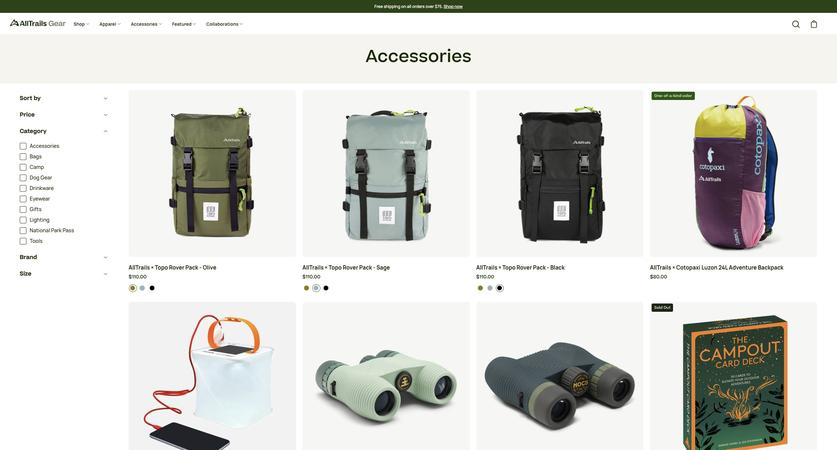 Task type: describe. For each thing, give the bounding box(es) containing it.
size
[[20, 270, 31, 278]]

$80.00
[[651, 274, 668, 281]]

× for alltrails × topo rover pack - black
[[499, 264, 502, 272]]

$110.00 for alltrails × topo rover pack - sage
[[303, 274, 321, 281]]

category button
[[20, 123, 109, 140]]

$110.00 link for alltrails × topo rover pack - olive
[[129, 274, 296, 281]]

option group for sage
[[303, 285, 470, 292]]

alltrails for alltrails × topo rover pack - sage
[[303, 264, 324, 272]]

olive radio for alltrails × topo rover pack - olive
[[129, 285, 137, 292]]

black image for alltrails × topo rover pack - black
[[497, 286, 503, 291]]

alltrails × topo rover pack - black $110.00
[[477, 264, 565, 281]]

park
[[51, 227, 62, 234]]

olive
[[203, 264, 217, 272]]

alltrails × topo rover pack - sage $110.00
[[303, 264, 390, 281]]

gifts
[[30, 206, 42, 213]]

drinkware
[[30, 185, 54, 192]]

pack for sage
[[360, 264, 372, 272]]

adventure
[[729, 264, 757, 272]]

sort by
[[20, 94, 41, 102]]

pack for black
[[533, 264, 546, 272]]

× for alltrails × cotopaxi luzon 24l adventure backpack
[[673, 264, 676, 272]]

sage
[[377, 264, 390, 272]]

free
[[375, 4, 383, 9]]

topo for alltrails × topo rover pack - black
[[503, 264, 516, 272]]

black
[[551, 264, 565, 272]]

tools
[[30, 238, 43, 245]]

luzon
[[702, 264, 718, 272]]

toggle plus image for featured
[[193, 22, 197, 26]]

brand
[[20, 253, 37, 261]]

toggle plus image for accessories
[[158, 22, 162, 26]]

olive image for alltrails × topo rover pack - olive
[[130, 286, 135, 291]]

$110.00 for alltrails × topo rover pack - black
[[477, 274, 495, 281]]

1 vertical spatial accessories
[[366, 44, 472, 69]]

black image for alltrails × topo rover pack - olive
[[149, 286, 155, 291]]

sage radio for alltrails × topo rover pack - olive
[[139, 285, 147, 292]]

- for olive
[[199, 264, 202, 272]]

alltrails for alltrails × topo rover pack - black
[[477, 264, 498, 272]]

$75.
[[435, 4, 443, 9]]

dog
[[30, 174, 39, 181]]

× for alltrails × topo rover pack - sage
[[325, 264, 328, 272]]

option group for black
[[477, 285, 644, 292]]

shop inside "link"
[[74, 21, 86, 27]]

sage image for alltrails × topo rover pack - sage
[[314, 286, 319, 291]]

camp
[[30, 164, 44, 171]]

on
[[401, 4, 406, 9]]

option group for olive
[[129, 285, 296, 292]]

backpack
[[759, 264, 784, 272]]

dog gear
[[30, 174, 52, 181]]

shipping
[[384, 4, 401, 9]]

24l
[[719, 264, 728, 272]]

sort by button
[[20, 90, 109, 107]]

alltrails × topo rover pack - olive $110.00
[[129, 264, 217, 281]]

now
[[455, 4, 463, 9]]

sage image for alltrails × topo rover pack - black
[[488, 286, 493, 291]]

all
[[407, 4, 412, 9]]

brand button
[[20, 249, 109, 266]]

pass
[[63, 227, 74, 234]]

$110.00 link for alltrails × topo rover pack - sage
[[303, 274, 470, 281]]

shop now link
[[444, 4, 463, 9]]

shop link
[[69, 16, 95, 32]]

black image for alltrails × topo rover pack - sage
[[323, 286, 329, 291]]

× for alltrails × topo rover pack - olive
[[151, 264, 154, 272]]



Task type: vqa. For each thing, say whether or not it's contained in the screenshot.
leftmost "a"
no



Task type: locate. For each thing, give the bounding box(es) containing it.
alltrails × cotopaxi luzon 24l adventure backpack link
[[651, 264, 818, 272]]

1 horizontal spatial pack
[[360, 264, 372, 272]]

2 alltrails from the left
[[303, 264, 324, 272]]

1 rover from the left
[[169, 264, 185, 272]]

1 $110.00 link from the left
[[129, 274, 296, 281]]

over
[[426, 4, 434, 9]]

0 horizontal spatial sage radio
[[139, 285, 147, 292]]

0 horizontal spatial sage image
[[140, 286, 145, 291]]

1 vertical spatial shop
[[74, 21, 86, 27]]

2 toggle plus image from the left
[[239, 22, 243, 26]]

topo inside alltrails × topo rover pack - olive $110.00
[[155, 264, 168, 272]]

2 horizontal spatial rover
[[517, 264, 532, 272]]

×
[[151, 264, 154, 272], [325, 264, 328, 272], [499, 264, 502, 272], [673, 264, 676, 272]]

eyewear
[[30, 195, 50, 202]]

0 horizontal spatial $110.00
[[129, 274, 147, 281]]

1 sage radio from the left
[[139, 285, 147, 292]]

alltrails for alltrails × topo rover pack - olive
[[129, 264, 150, 272]]

topo
[[155, 264, 168, 272], [329, 264, 342, 272], [503, 264, 516, 272]]

0 horizontal spatial -
[[199, 264, 202, 272]]

1 horizontal spatial olive radio
[[303, 285, 311, 292]]

alltrails
[[129, 264, 150, 272], [303, 264, 324, 272], [477, 264, 498, 272], [651, 264, 672, 272]]

topo for alltrails × topo rover pack - sage
[[329, 264, 342, 272]]

2 $110.00 from the left
[[303, 274, 321, 281]]

1 black radio from the left
[[148, 285, 156, 292]]

3 pack from the left
[[533, 264, 546, 272]]

1 sage image from the left
[[140, 286, 145, 291]]

pack for olive
[[186, 264, 198, 272]]

1 horizontal spatial sage radio
[[487, 285, 494, 292]]

2 option group from the left
[[303, 285, 470, 292]]

free shipping on all orders over $75. shop now
[[375, 4, 463, 9]]

pack
[[186, 264, 198, 272], [360, 264, 372, 272], [533, 264, 546, 272]]

2 horizontal spatial accessories
[[366, 44, 472, 69]]

black radio for alltrails × topo rover pack - black
[[496, 285, 504, 292]]

apparel
[[100, 21, 117, 27]]

× inside alltrails × topo rover pack - olive $110.00
[[151, 264, 154, 272]]

black image
[[149, 286, 155, 291], [323, 286, 329, 291], [497, 286, 503, 291]]

sage image inside sage option
[[314, 286, 319, 291]]

sort
[[20, 94, 32, 102]]

0 horizontal spatial pack
[[186, 264, 198, 272]]

2 horizontal spatial toggle plus image
[[193, 22, 197, 26]]

2 olive image from the left
[[304, 286, 309, 291]]

olive image for alltrails × topo rover pack - sage
[[304, 286, 309, 291]]

rover inside alltrails × topo rover pack - sage $110.00
[[343, 264, 358, 272]]

- for sage
[[373, 264, 376, 272]]

option group
[[129, 285, 296, 292], [303, 285, 470, 292], [477, 285, 644, 292]]

accessories inside accessories link
[[131, 21, 158, 27]]

Sage radio
[[139, 285, 147, 292], [487, 285, 494, 292]]

$110.00 for alltrails × topo rover pack - olive
[[129, 274, 147, 281]]

1 horizontal spatial toggle plus image
[[239, 22, 243, 26]]

1 - from the left
[[199, 264, 202, 272]]

2 black radio from the left
[[322, 285, 330, 292]]

2 horizontal spatial black radio
[[496, 285, 504, 292]]

black radio right sage option
[[322, 285, 330, 292]]

category
[[20, 127, 47, 135]]

toggle plus image inside the collaborations link
[[239, 22, 243, 26]]

olive radio for alltrails × topo rover pack - sage
[[303, 285, 311, 292]]

1 black image from the left
[[149, 286, 155, 291]]

1 olive radio from the left
[[129, 285, 137, 292]]

Sage radio
[[313, 285, 321, 292]]

black radio right olive icon
[[496, 285, 504, 292]]

2 sage image from the left
[[314, 286, 319, 291]]

3 rover from the left
[[517, 264, 532, 272]]

$110.00 link for alltrails × topo rover pack - black
[[477, 274, 644, 281]]

3 - from the left
[[547, 264, 550, 272]]

- left sage
[[373, 264, 376, 272]]

toggle plus image left collaborations
[[193, 22, 197, 26]]

2 horizontal spatial $110.00
[[477, 274, 495, 281]]

toggle plus image
[[158, 22, 162, 26], [239, 22, 243, 26]]

topo inside alltrails × topo rover pack - sage $110.00
[[329, 264, 342, 272]]

pack left sage
[[360, 264, 372, 272]]

× inside alltrails × topo rover pack - black $110.00
[[499, 264, 502, 272]]

2 sage radio from the left
[[487, 285, 494, 292]]

1 horizontal spatial option group
[[303, 285, 470, 292]]

1 horizontal spatial $110.00 link
[[303, 274, 470, 281]]

Olive radio
[[129, 285, 137, 292], [303, 285, 311, 292], [477, 285, 485, 292]]

option group down the alltrails × topo rover pack - olive "link"
[[129, 285, 296, 292]]

- inside alltrails × topo rover pack - sage $110.00
[[373, 264, 376, 272]]

rover for olive
[[169, 264, 185, 272]]

1 horizontal spatial olive image
[[304, 286, 309, 291]]

3 olive radio from the left
[[477, 285, 485, 292]]

accessories
[[131, 21, 158, 27], [366, 44, 472, 69], [30, 143, 59, 149]]

4 alltrails from the left
[[651, 264, 672, 272]]

alltrails × topo rover pack - sage link
[[303, 264, 470, 272]]

0 horizontal spatial toggle plus image
[[86, 22, 90, 26]]

1 horizontal spatial -
[[373, 264, 376, 272]]

0 horizontal spatial rover
[[169, 264, 185, 272]]

$110.00 link down "alltrails × topo rover pack - sage" link
[[303, 274, 470, 281]]

0 horizontal spatial olive radio
[[129, 285, 137, 292]]

toggle plus image
[[86, 22, 90, 26], [117, 22, 121, 26], [193, 22, 197, 26]]

3 sage image from the left
[[488, 286, 493, 291]]

featured link
[[167, 16, 202, 32]]

rover for black
[[517, 264, 532, 272]]

3 black image from the left
[[497, 286, 503, 291]]

collaborations link
[[202, 16, 248, 32]]

toggle plus image inside accessories link
[[158, 22, 162, 26]]

olive image
[[130, 286, 135, 291], [304, 286, 309, 291]]

0 horizontal spatial $110.00 link
[[129, 274, 296, 281]]

2 - from the left
[[373, 264, 376, 272]]

$110.00 inside alltrails × topo rover pack - sage $110.00
[[303, 274, 321, 281]]

3 option group from the left
[[477, 285, 644, 292]]

4 × from the left
[[673, 264, 676, 272]]

$110.00
[[129, 274, 147, 281], [303, 274, 321, 281], [477, 274, 495, 281]]

olive image
[[478, 286, 483, 291]]

$110.00 inside alltrails × topo rover pack - black $110.00
[[477, 274, 495, 281]]

pack left olive
[[186, 264, 198, 272]]

× inside alltrails × topo rover pack - sage $110.00
[[325, 264, 328, 272]]

2 horizontal spatial topo
[[503, 264, 516, 272]]

1 topo from the left
[[155, 264, 168, 272]]

$110.00 link down the alltrails × topo rover pack - olive "link"
[[129, 274, 296, 281]]

rover
[[169, 264, 185, 272], [343, 264, 358, 272], [517, 264, 532, 272]]

2 topo from the left
[[329, 264, 342, 272]]

cotopaxi
[[677, 264, 701, 272]]

2 horizontal spatial option group
[[477, 285, 644, 292]]

pack inside alltrails × topo rover pack - olive $110.00
[[186, 264, 198, 272]]

black radio for alltrails × topo rover pack - olive
[[148, 285, 156, 292]]

1 option group from the left
[[129, 285, 296, 292]]

1 horizontal spatial topo
[[329, 264, 342, 272]]

Black radio
[[148, 285, 156, 292], [322, 285, 330, 292], [496, 285, 504, 292]]

0 horizontal spatial shop
[[74, 21, 86, 27]]

2 vertical spatial accessories
[[30, 143, 59, 149]]

featured
[[172, 21, 193, 27]]

2 black image from the left
[[323, 286, 329, 291]]

shop
[[444, 4, 454, 9], [74, 21, 86, 27]]

1 toggle plus image from the left
[[158, 22, 162, 26]]

shop left apparel
[[74, 21, 86, 27]]

pack inside alltrails × topo rover pack - sage $110.00
[[360, 264, 372, 272]]

1 horizontal spatial shop
[[444, 4, 454, 9]]

1 alltrails from the left
[[129, 264, 150, 272]]

1 olive image from the left
[[130, 286, 135, 291]]

alltrails inside alltrails × topo rover pack - sage $110.00
[[303, 264, 324, 272]]

2 horizontal spatial olive radio
[[477, 285, 485, 292]]

gear
[[40, 174, 52, 181]]

3 × from the left
[[499, 264, 502, 272]]

2 × from the left
[[325, 264, 328, 272]]

price button
[[20, 107, 109, 123]]

1 toggle plus image from the left
[[86, 22, 90, 26]]

toggle plus image inside apparel link
[[117, 22, 121, 26]]

option group down "alltrails × topo rover pack - sage" link
[[303, 285, 470, 292]]

$80.00 link
[[651, 274, 818, 281]]

- inside alltrails × topo rover pack - black $110.00
[[547, 264, 550, 272]]

black image down alltrails × topo rover pack - olive $110.00
[[149, 286, 155, 291]]

1 horizontal spatial black image
[[323, 286, 329, 291]]

option group down alltrails × topo rover pack - black link
[[477, 285, 644, 292]]

0 vertical spatial shop
[[444, 4, 454, 9]]

price
[[20, 111, 35, 119]]

alltrails for alltrails × cotopaxi luzon 24l adventure backpack
[[651, 264, 672, 272]]

toggle plus image left apparel
[[86, 22, 90, 26]]

$110.00 inside alltrails × topo rover pack - olive $110.00
[[129, 274, 147, 281]]

toggle plus image inside shop "link"
[[86, 22, 90, 26]]

toggle plus image for apparel
[[117, 22, 121, 26]]

national
[[30, 227, 50, 234]]

rover for sage
[[343, 264, 358, 272]]

2 horizontal spatial pack
[[533, 264, 546, 272]]

2 toggle plus image from the left
[[117, 22, 121, 26]]

olive radio for alltrails × topo rover pack - black
[[477, 285, 485, 292]]

2 rover from the left
[[343, 264, 358, 272]]

apparel link
[[95, 16, 126, 32]]

orders
[[412, 4, 425, 9]]

× inside alltrails × cotopaxi luzon 24l adventure backpack $80.00
[[673, 264, 676, 272]]

0 horizontal spatial option group
[[129, 285, 296, 292]]

2 olive radio from the left
[[303, 285, 311, 292]]

0 horizontal spatial black image
[[149, 286, 155, 291]]

2 $110.00 link from the left
[[303, 274, 470, 281]]

sage image
[[140, 286, 145, 291], [314, 286, 319, 291], [488, 286, 493, 291]]

national park pass
[[30, 227, 74, 234]]

1 horizontal spatial black radio
[[322, 285, 330, 292]]

- left black at right bottom
[[547, 264, 550, 272]]

black radio down alltrails × topo rover pack - olive $110.00
[[148, 285, 156, 292]]

by
[[34, 94, 41, 102]]

bags
[[30, 153, 42, 160]]

rover inside alltrails × topo rover pack - black $110.00
[[517, 264, 532, 272]]

1 horizontal spatial toggle plus image
[[117, 22, 121, 26]]

pack left black at right bottom
[[533, 264, 546, 272]]

0 horizontal spatial toggle plus image
[[158, 22, 162, 26]]

2 horizontal spatial $110.00 link
[[477, 274, 644, 281]]

alltrails × topo rover pack - olive link
[[129, 264, 296, 272]]

1 horizontal spatial $110.00
[[303, 274, 321, 281]]

1 horizontal spatial rover
[[343, 264, 358, 272]]

toggle plus image left accessories link
[[117, 22, 121, 26]]

alltrails inside alltrails × topo rover pack - olive $110.00
[[129, 264, 150, 272]]

pack inside alltrails × topo rover pack - black $110.00
[[533, 264, 546, 272]]

topo for alltrails × topo rover pack - olive
[[155, 264, 168, 272]]

1 × from the left
[[151, 264, 154, 272]]

3 alltrails from the left
[[477, 264, 498, 272]]

shop right the $75.
[[444, 4, 454, 9]]

toggle plus image for collaborations
[[239, 22, 243, 26]]

alltrails × topo rover pack - black link
[[477, 264, 644, 272]]

accessories link
[[126, 16, 167, 32]]

toggle plus image for shop
[[86, 22, 90, 26]]

alltrails × cotopaxi luzon 24l adventure backpack $80.00
[[651, 264, 784, 281]]

lighting
[[30, 216, 50, 223]]

$110.00 link
[[129, 274, 296, 281], [303, 274, 470, 281], [477, 274, 644, 281]]

alltrails inside alltrails × topo rover pack - black $110.00
[[477, 264, 498, 272]]

sage radio for alltrails × topo rover pack - black
[[487, 285, 494, 292]]

$110.00 link down alltrails × topo rover pack - black link
[[477, 274, 644, 281]]

toggle plus image inside featured link
[[193, 22, 197, 26]]

sage image for alltrails × topo rover pack - olive
[[140, 286, 145, 291]]

2 horizontal spatial black image
[[497, 286, 503, 291]]

rover inside alltrails × topo rover pack - olive $110.00
[[169, 264, 185, 272]]

2 horizontal spatial sage image
[[488, 286, 493, 291]]

- left olive
[[199, 264, 202, 272]]

black image right sage option
[[323, 286, 329, 291]]

1 horizontal spatial sage image
[[314, 286, 319, 291]]

1 horizontal spatial accessories
[[131, 21, 158, 27]]

2 horizontal spatial -
[[547, 264, 550, 272]]

1 $110.00 from the left
[[129, 274, 147, 281]]

0 horizontal spatial olive image
[[130, 286, 135, 291]]

1 pack from the left
[[186, 264, 198, 272]]

- for black
[[547, 264, 550, 272]]

3 topo from the left
[[503, 264, 516, 272]]

black image right olive icon
[[497, 286, 503, 291]]

0 horizontal spatial accessories
[[30, 143, 59, 149]]

- inside alltrails × topo rover pack - olive $110.00
[[199, 264, 202, 272]]

3 black radio from the left
[[496, 285, 504, 292]]

topo inside alltrails × topo rover pack - black $110.00
[[503, 264, 516, 272]]

0 horizontal spatial black radio
[[148, 285, 156, 292]]

-
[[199, 264, 202, 272], [373, 264, 376, 272], [547, 264, 550, 272]]

collaborations
[[206, 21, 239, 27]]

0 vertical spatial accessories
[[131, 21, 158, 27]]

2 pack from the left
[[360, 264, 372, 272]]

3 $110.00 link from the left
[[477, 274, 644, 281]]

3 $110.00 from the left
[[477, 274, 495, 281]]

alltrails inside alltrails × cotopaxi luzon 24l adventure backpack $80.00
[[651, 264, 672, 272]]

size button
[[20, 266, 109, 282]]

0 horizontal spatial topo
[[155, 264, 168, 272]]

3 toggle plus image from the left
[[193, 22, 197, 26]]

black radio for alltrails × topo rover pack - sage
[[322, 285, 330, 292]]



